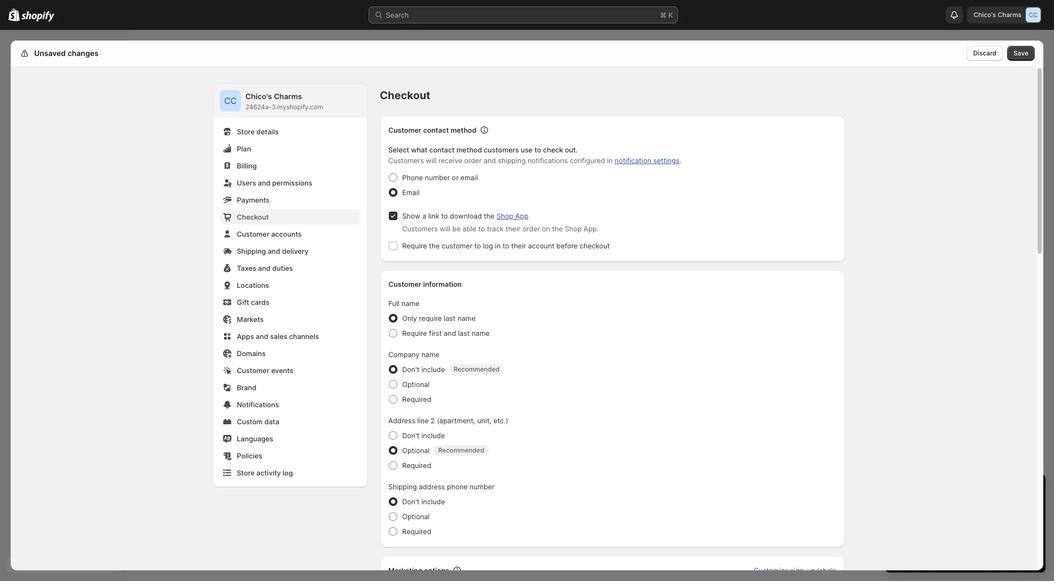 Task type: describe. For each thing, give the bounding box(es) containing it.
line
[[417, 417, 429, 425]]

customers
[[484, 146, 519, 154]]

1 required from the top
[[402, 395, 431, 404]]

to down customers will be able to track their order on the shop app. on the top
[[503, 242, 509, 250]]

0 horizontal spatial the
[[429, 242, 440, 250]]

customers inside select what contact method customers use to check out. customers will receive order and shipping notifications configured in notification settings .
[[388, 156, 424, 165]]

customer for customer events
[[237, 367, 269, 375]]

before
[[557, 242, 578, 250]]

phone number or email
[[402, 173, 478, 182]]

sign-
[[791, 567, 807, 575]]

permissions
[[272, 179, 312, 187]]

full name
[[388, 299, 420, 308]]

0 vertical spatial number
[[425, 173, 450, 182]]

email
[[402, 188, 420, 197]]

company
[[388, 351, 420, 359]]

include for line
[[422, 432, 445, 440]]

customer accounts link
[[220, 227, 361, 242]]

be
[[452, 225, 461, 233]]

0 vertical spatial contact
[[423, 126, 449, 134]]

customer events link
[[220, 363, 361, 378]]

company name
[[388, 351, 440, 359]]

domains link
[[220, 346, 361, 361]]

locations
[[237, 281, 269, 290]]

0 vertical spatial method
[[451, 126, 477, 134]]

(apartment,
[[437, 417, 475, 425]]

shop app link
[[497, 212, 529, 220]]

phone
[[447, 483, 468, 491]]

taxes
[[237, 264, 256, 273]]

search
[[386, 11, 409, 19]]

shipping
[[498, 156, 526, 165]]

customer
[[442, 242, 473, 250]]

custom data link
[[220, 415, 361, 430]]

1 horizontal spatial order
[[523, 225, 540, 233]]

shipping address phone number
[[388, 483, 495, 491]]

users
[[237, 179, 256, 187]]

taxes and duties link
[[220, 261, 361, 276]]

store details
[[237, 128, 279, 136]]

don't for address
[[402, 432, 420, 440]]

details
[[257, 128, 279, 136]]

unsaved
[[34, 49, 66, 58]]

customize
[[754, 567, 789, 575]]

and for permissions
[[258, 179, 270, 187]]

changes
[[68, 49, 99, 58]]

up
[[807, 567, 816, 575]]

users and permissions
[[237, 179, 312, 187]]

customer contact method
[[388, 126, 477, 134]]

1 vertical spatial the
[[552, 225, 563, 233]]

plan link
[[220, 141, 361, 156]]

charms for chico's charms 24624a-3.myshopify.com
[[274, 92, 302, 101]]

0 horizontal spatial in
[[495, 242, 501, 250]]

0 horizontal spatial shopify image
[[9, 8, 20, 21]]

gift
[[237, 298, 249, 307]]

check
[[543, 146, 563, 154]]

require for require the customer to log in to their account before checkout
[[402, 242, 427, 250]]

name down first
[[422, 351, 440, 359]]

account
[[528, 242, 555, 250]]

store details link
[[220, 124, 361, 139]]

customers will be able to track their order on the shop app.
[[402, 225, 599, 233]]

accounts
[[271, 230, 302, 239]]

checkout
[[580, 242, 610, 250]]

store for store activity log
[[237, 469, 255, 478]]

policies link
[[220, 449, 361, 464]]

data
[[265, 418, 279, 426]]

1 horizontal spatial number
[[470, 483, 495, 491]]

payments link
[[220, 193, 361, 208]]

1 vertical spatial last
[[458, 329, 470, 338]]

events
[[271, 367, 294, 375]]

and right first
[[444, 329, 456, 338]]

custom
[[237, 418, 263, 426]]

name up only
[[402, 299, 420, 308]]

and for sales
[[256, 332, 268, 341]]

customize sign-up labels link
[[748, 563, 843, 578]]

billing link
[[220, 158, 361, 173]]

a
[[422, 212, 426, 220]]

receive
[[439, 156, 462, 165]]

discard
[[974, 49, 997, 57]]

and for delivery
[[268, 247, 280, 256]]

customer for customer information
[[388, 280, 422, 289]]

1 vertical spatial their
[[511, 242, 526, 250]]

show a link to download the shop app
[[402, 212, 529, 220]]

1 vertical spatial customers
[[402, 225, 438, 233]]

notifications
[[528, 156, 568, 165]]

able
[[463, 225, 477, 233]]

settings dialog
[[11, 41, 1044, 582]]

duties
[[272, 264, 293, 273]]

shipping for shipping address phone number
[[388, 483, 417, 491]]

to right link
[[441, 212, 448, 220]]

notifications link
[[220, 398, 361, 412]]

settings
[[653, 156, 680, 165]]

app
[[515, 212, 529, 220]]

shop settings menu element
[[213, 84, 367, 487]]

or
[[452, 173, 459, 182]]

track
[[487, 225, 504, 233]]

chico's charms image inside shop settings menu element
[[220, 90, 241, 112]]

2 optional from the top
[[402, 447, 430, 455]]

1 vertical spatial will
[[440, 225, 450, 233]]

order inside select what contact method customers use to check out. customers will receive order and shipping notifications configured in notification settings .
[[464, 156, 482, 165]]

marketing
[[388, 567, 422, 575]]

domains
[[237, 350, 266, 358]]

don't include for line
[[402, 432, 445, 440]]

require
[[419, 314, 442, 323]]

configured
[[570, 156, 605, 165]]

app.
[[584, 225, 599, 233]]

shipping for shipping and delivery
[[237, 247, 266, 256]]

notification
[[615, 156, 652, 165]]

name up require first and last name
[[458, 314, 476, 323]]



Task type: locate. For each thing, give the bounding box(es) containing it.
use
[[521, 146, 533, 154]]

languages
[[237, 435, 273, 443]]

2 horizontal spatial the
[[552, 225, 563, 233]]

store activity log link
[[220, 466, 361, 481]]

apps and sales channels
[[237, 332, 319, 341]]

2 vertical spatial optional
[[402, 513, 430, 521]]

3.myshopify.com
[[272, 103, 323, 111]]

and right apps
[[256, 332, 268, 341]]

.
[[680, 156, 682, 165]]

in inside select what contact method customers use to check out. customers will receive order and shipping notifications configured in notification settings .
[[607, 156, 613, 165]]

store down the policies
[[237, 469, 255, 478]]

the right on
[[552, 225, 563, 233]]

include down company name at the bottom
[[422, 366, 445, 374]]

2
[[431, 417, 435, 425]]

1 require from the top
[[402, 242, 427, 250]]

marketing options
[[388, 567, 449, 575]]

3 don't include from the top
[[402, 498, 445, 506]]

and right taxes
[[258, 264, 271, 273]]

k
[[669, 11, 673, 19]]

and inside select what contact method customers use to check out. customers will receive order and shipping notifications configured in notification settings .
[[484, 156, 496, 165]]

settings
[[32, 49, 62, 58]]

link
[[428, 212, 439, 220]]

order left on
[[523, 225, 540, 233]]

will left be
[[440, 225, 450, 233]]

markets link
[[220, 312, 361, 327]]

cards
[[251, 298, 270, 307]]

method inside select what contact method customers use to check out. customers will receive order and shipping notifications configured in notification settings .
[[457, 146, 482, 154]]

activity
[[257, 469, 281, 478]]

and down customers
[[484, 156, 496, 165]]

charms up the 3.myshopify.com
[[274, 92, 302, 101]]

will
[[426, 156, 437, 165], [440, 225, 450, 233]]

shipping up taxes
[[237, 247, 266, 256]]

don't
[[402, 366, 420, 374], [402, 432, 420, 440], [402, 498, 420, 506]]

1 vertical spatial shop
[[565, 225, 582, 233]]

and down customer accounts
[[268, 247, 280, 256]]

apps and sales channels link
[[220, 329, 361, 344]]

1 vertical spatial include
[[422, 432, 445, 440]]

0 vertical spatial don't
[[402, 366, 420, 374]]

required
[[402, 395, 431, 404], [402, 462, 431, 470], [402, 528, 431, 536]]

optional down company name at the bottom
[[402, 380, 430, 389]]

last up require first and last name
[[444, 314, 456, 323]]

gift cards
[[237, 298, 270, 307]]

required for phone
[[402, 528, 431, 536]]

1 vertical spatial chico's charms image
[[220, 90, 241, 112]]

store up plan
[[237, 128, 255, 136]]

1 horizontal spatial in
[[607, 156, 613, 165]]

store activity log
[[237, 469, 293, 478]]

0 horizontal spatial charms
[[274, 92, 302, 101]]

select what contact method customers use to check out. customers will receive order and shipping notifications configured in notification settings .
[[388, 146, 682, 165]]

only require last name
[[402, 314, 476, 323]]

1 store from the top
[[237, 128, 255, 136]]

name down only require last name
[[472, 329, 490, 338]]

download
[[450, 212, 482, 220]]

don't include for address
[[402, 498, 445, 506]]

apps
[[237, 332, 254, 341]]

the left customer
[[429, 242, 440, 250]]

1 horizontal spatial chico's
[[974, 11, 996, 19]]

3 optional from the top
[[402, 513, 430, 521]]

to down the able
[[475, 242, 481, 250]]

optional
[[402, 380, 430, 389], [402, 447, 430, 455], [402, 513, 430, 521]]

optional for company
[[402, 380, 430, 389]]

address
[[419, 483, 445, 491]]

1 vertical spatial contact
[[429, 146, 455, 154]]

will down 'what' on the top left of page
[[426, 156, 437, 165]]

1 vertical spatial require
[[402, 329, 427, 338]]

customers
[[388, 156, 424, 165], [402, 225, 438, 233]]

0 vertical spatial chico's charms image
[[1026, 7, 1041, 22]]

0 horizontal spatial number
[[425, 173, 450, 182]]

1 horizontal spatial shopify image
[[21, 11, 55, 22]]

don't include down line
[[402, 432, 445, 440]]

shopify image
[[9, 8, 20, 21], [21, 11, 55, 22]]

log inside shop settings menu element
[[283, 469, 293, 478]]

only
[[402, 314, 417, 323]]

billing
[[237, 162, 257, 170]]

customer accounts
[[237, 230, 302, 239]]

3 required from the top
[[402, 528, 431, 536]]

required for 2
[[402, 462, 431, 470]]

chico's charms 24624a-3.myshopify.com
[[245, 92, 323, 111]]

0 vertical spatial order
[[464, 156, 482, 165]]

log down track
[[483, 242, 493, 250]]

their down shop app link
[[506, 225, 521, 233]]

dialog
[[1048, 41, 1054, 571]]

⌘ k
[[660, 11, 673, 19]]

log down 'policies' 'link'
[[283, 469, 293, 478]]

to inside select what contact method customers use to check out. customers will receive order and shipping notifications configured in notification settings .
[[535, 146, 541, 154]]

to right the able
[[479, 225, 485, 233]]

optional down line
[[402, 447, 430, 455]]

1 vertical spatial order
[[523, 225, 540, 233]]

include for address
[[422, 498, 445, 506]]

chico's up '24624a-'
[[245, 92, 272, 101]]

customer up select
[[388, 126, 422, 134]]

chico's inside the 'chico's charms 24624a-3.myshopify.com'
[[245, 92, 272, 101]]

require down show
[[402, 242, 427, 250]]

0 horizontal spatial last
[[444, 314, 456, 323]]

1 vertical spatial method
[[457, 146, 482, 154]]

shipping and delivery link
[[220, 244, 361, 259]]

2 vertical spatial the
[[429, 242, 440, 250]]

0 horizontal spatial checkout
[[237, 213, 269, 221]]

address line 2 (apartment, unit, etc.)
[[388, 417, 508, 425]]

24624a-
[[245, 103, 272, 111]]

required up address
[[402, 462, 431, 470]]

1 vertical spatial store
[[237, 469, 255, 478]]

1 vertical spatial optional
[[402, 447, 430, 455]]

customer information
[[388, 280, 462, 289]]

customer
[[388, 126, 422, 134], [237, 230, 269, 239], [388, 280, 422, 289], [237, 367, 269, 375]]

on
[[542, 225, 550, 233]]

0 vertical spatial optional
[[402, 380, 430, 389]]

0 horizontal spatial shop
[[497, 212, 514, 220]]

discard button
[[967, 46, 1003, 61]]

the up track
[[484, 212, 495, 220]]

0 vertical spatial recommended
[[454, 366, 500, 374]]

and for duties
[[258, 264, 271, 273]]

your trial just started element
[[886, 503, 1046, 573]]

2 require from the top
[[402, 329, 427, 338]]

will inside select what contact method customers use to check out. customers will receive order and shipping notifications configured in notification settings .
[[426, 156, 437, 165]]

2 vertical spatial don't
[[402, 498, 420, 506]]

customers down a
[[402, 225, 438, 233]]

1 vertical spatial shipping
[[388, 483, 417, 491]]

2 vertical spatial include
[[422, 498, 445, 506]]

chico's for chico's charms 24624a-3.myshopify.com
[[245, 92, 272, 101]]

0 horizontal spatial chico's
[[245, 92, 272, 101]]

customer events
[[237, 367, 294, 375]]

required up line
[[402, 395, 431, 404]]

save
[[1014, 49, 1029, 57]]

customer for customer contact method
[[388, 126, 422, 134]]

custom data
[[237, 418, 279, 426]]

chico's charms image right chico's charms
[[1026, 7, 1041, 22]]

0 vertical spatial their
[[506, 225, 521, 233]]

1 vertical spatial in
[[495, 242, 501, 250]]

1 horizontal spatial last
[[458, 329, 470, 338]]

the
[[484, 212, 495, 220], [552, 225, 563, 233], [429, 242, 440, 250]]

require
[[402, 242, 427, 250], [402, 329, 427, 338]]

customer up shipping and delivery
[[237, 230, 269, 239]]

plan
[[237, 145, 251, 153]]

in right configured in the right of the page
[[607, 156, 613, 165]]

1 vertical spatial number
[[470, 483, 495, 491]]

1 don't include from the top
[[402, 366, 445, 374]]

0 vertical spatial customers
[[388, 156, 424, 165]]

customize sign-up labels
[[754, 567, 837, 575]]

2 don't from the top
[[402, 432, 420, 440]]

1 optional from the top
[[402, 380, 430, 389]]

sales
[[270, 332, 287, 341]]

1 horizontal spatial log
[[483, 242, 493, 250]]

1 horizontal spatial checkout
[[380, 89, 431, 102]]

in down track
[[495, 242, 501, 250]]

customer down domains
[[237, 367, 269, 375]]

customer up full name
[[388, 280, 422, 289]]

0 vertical spatial charms
[[998, 11, 1022, 19]]

charms up save
[[998, 11, 1022, 19]]

customer for customer accounts
[[237, 230, 269, 239]]

markets
[[237, 315, 264, 324]]

checkout link
[[220, 210, 361, 225]]

contact up receive
[[429, 146, 455, 154]]

channels
[[289, 332, 319, 341]]

1 horizontal spatial charms
[[998, 11, 1022, 19]]

method
[[451, 126, 477, 134], [457, 146, 482, 154]]

include down address
[[422, 498, 445, 506]]

brand link
[[220, 380, 361, 395]]

contact inside select what contact method customers use to check out. customers will receive order and shipping notifications configured in notification settings .
[[429, 146, 455, 154]]

1 vertical spatial required
[[402, 462, 431, 470]]

recommended for optional
[[438, 447, 484, 455]]

languages link
[[220, 432, 361, 447]]

and inside shipping and delivery link
[[268, 247, 280, 256]]

payments
[[237, 196, 270, 204]]

0 horizontal spatial log
[[283, 469, 293, 478]]

2 vertical spatial required
[[402, 528, 431, 536]]

required up marketing options on the left of page
[[402, 528, 431, 536]]

1 vertical spatial charms
[[274, 92, 302, 101]]

0 vertical spatial last
[[444, 314, 456, 323]]

0 vertical spatial store
[[237, 128, 255, 136]]

their left the account
[[511, 242, 526, 250]]

1 vertical spatial chico's
[[245, 92, 272, 101]]

charms inside the 'chico's charms 24624a-3.myshopify.com'
[[274, 92, 302, 101]]

0 vertical spatial checkout
[[380, 89, 431, 102]]

chico's for chico's charms
[[974, 11, 996, 19]]

0 vertical spatial include
[[422, 366, 445, 374]]

options
[[424, 567, 449, 575]]

2 store from the top
[[237, 469, 255, 478]]

shipping
[[237, 247, 266, 256], [388, 483, 417, 491]]

first
[[429, 329, 442, 338]]

contact up 'what' on the top left of page
[[423, 126, 449, 134]]

last
[[444, 314, 456, 323], [458, 329, 470, 338]]

optional down address
[[402, 513, 430, 521]]

0 vertical spatial require
[[402, 242, 427, 250]]

1 vertical spatial log
[[283, 469, 293, 478]]

include
[[422, 366, 445, 374], [422, 432, 445, 440], [422, 498, 445, 506]]

shipping and delivery
[[237, 247, 309, 256]]

include down 2
[[422, 432, 445, 440]]

store
[[237, 128, 255, 136], [237, 469, 255, 478]]

last right first
[[458, 329, 470, 338]]

1 horizontal spatial shipping
[[388, 483, 417, 491]]

checkout inside shop settings menu element
[[237, 213, 269, 221]]

phone
[[402, 173, 423, 182]]

0 vertical spatial log
[[483, 242, 493, 250]]

checkout down payments
[[237, 213, 269, 221]]

1 horizontal spatial shop
[[565, 225, 582, 233]]

checkout up customer contact method
[[380, 89, 431, 102]]

1 include from the top
[[422, 366, 445, 374]]

chico's charms image left '24624a-'
[[220, 90, 241, 112]]

don't for shipping
[[402, 498, 420, 506]]

chico's
[[974, 11, 996, 19], [245, 92, 272, 101]]

1 vertical spatial don't
[[402, 432, 420, 440]]

shop
[[497, 212, 514, 220], [565, 225, 582, 233]]

0 vertical spatial shop
[[497, 212, 514, 220]]

number right phone
[[470, 483, 495, 491]]

recommended down (apartment,
[[438, 447, 484, 455]]

require down only
[[402, 329, 427, 338]]

0 vertical spatial will
[[426, 156, 437, 165]]

and inside 'apps and sales channels' link
[[256, 332, 268, 341]]

0 vertical spatial shipping
[[237, 247, 266, 256]]

notifications
[[237, 401, 279, 409]]

out.
[[565, 146, 578, 154]]

2 don't include from the top
[[402, 432, 445, 440]]

3 don't from the top
[[402, 498, 420, 506]]

number left the or
[[425, 173, 450, 182]]

save button
[[1007, 46, 1035, 61]]

customers down select
[[388, 156, 424, 165]]

unsaved changes
[[34, 49, 99, 58]]

recommended down require first and last name
[[454, 366, 500, 374]]

charms for chico's charms
[[998, 11, 1022, 19]]

3 include from the top
[[422, 498, 445, 506]]

store for store details
[[237, 128, 255, 136]]

unit,
[[477, 417, 492, 425]]

0 vertical spatial required
[[402, 395, 431, 404]]

1 vertical spatial checkout
[[237, 213, 269, 221]]

0 vertical spatial chico's
[[974, 11, 996, 19]]

recommended for don't include
[[454, 366, 500, 374]]

shipping inside shop settings menu element
[[237, 247, 266, 256]]

0 horizontal spatial chico's charms image
[[220, 90, 241, 112]]

1 horizontal spatial the
[[484, 212, 495, 220]]

1 horizontal spatial will
[[440, 225, 450, 233]]

shop up customers will be able to track their order on the shop app. on the top
[[497, 212, 514, 220]]

and right users
[[258, 179, 270, 187]]

and inside taxes and duties link
[[258, 264, 271, 273]]

2 required from the top
[[402, 462, 431, 470]]

1 vertical spatial recommended
[[438, 447, 484, 455]]

shipping left address
[[388, 483, 417, 491]]

0 horizontal spatial shipping
[[237, 247, 266, 256]]

order up email
[[464, 156, 482, 165]]

1 don't from the top
[[402, 366, 420, 374]]

gift cards link
[[220, 295, 361, 310]]

require the customer to log in to their account before checkout
[[402, 242, 610, 250]]

chico's charms image
[[1026, 7, 1041, 22], [220, 90, 241, 112]]

labels
[[818, 567, 837, 575]]

policies
[[237, 452, 262, 461]]

1 vertical spatial don't include
[[402, 432, 445, 440]]

1 horizontal spatial chico's charms image
[[1026, 7, 1041, 22]]

0 horizontal spatial order
[[464, 156, 482, 165]]

chico's up discard
[[974, 11, 996, 19]]

shop left the app.
[[565, 225, 582, 233]]

don't include down address
[[402, 498, 445, 506]]

optional for shipping
[[402, 513, 430, 521]]

0 horizontal spatial will
[[426, 156, 437, 165]]

users and permissions link
[[220, 176, 361, 190]]

don't include down company name at the bottom
[[402, 366, 445, 374]]

2 vertical spatial don't include
[[402, 498, 445, 506]]

require for require first and last name
[[402, 329, 427, 338]]

0 vertical spatial don't include
[[402, 366, 445, 374]]

0 vertical spatial in
[[607, 156, 613, 165]]

to right use
[[535, 146, 541, 154]]

number
[[425, 173, 450, 182], [470, 483, 495, 491]]

2 include from the top
[[422, 432, 445, 440]]

0 vertical spatial the
[[484, 212, 495, 220]]

to
[[535, 146, 541, 154], [441, 212, 448, 220], [479, 225, 485, 233], [475, 242, 481, 250], [503, 242, 509, 250]]

recommended
[[454, 366, 500, 374], [438, 447, 484, 455]]

cc button
[[220, 90, 241, 112]]

and inside users and permissions link
[[258, 179, 270, 187]]

notification settings link
[[615, 156, 680, 165]]



Task type: vqa. For each thing, say whether or not it's contained in the screenshot.
Customer for Customer events
yes



